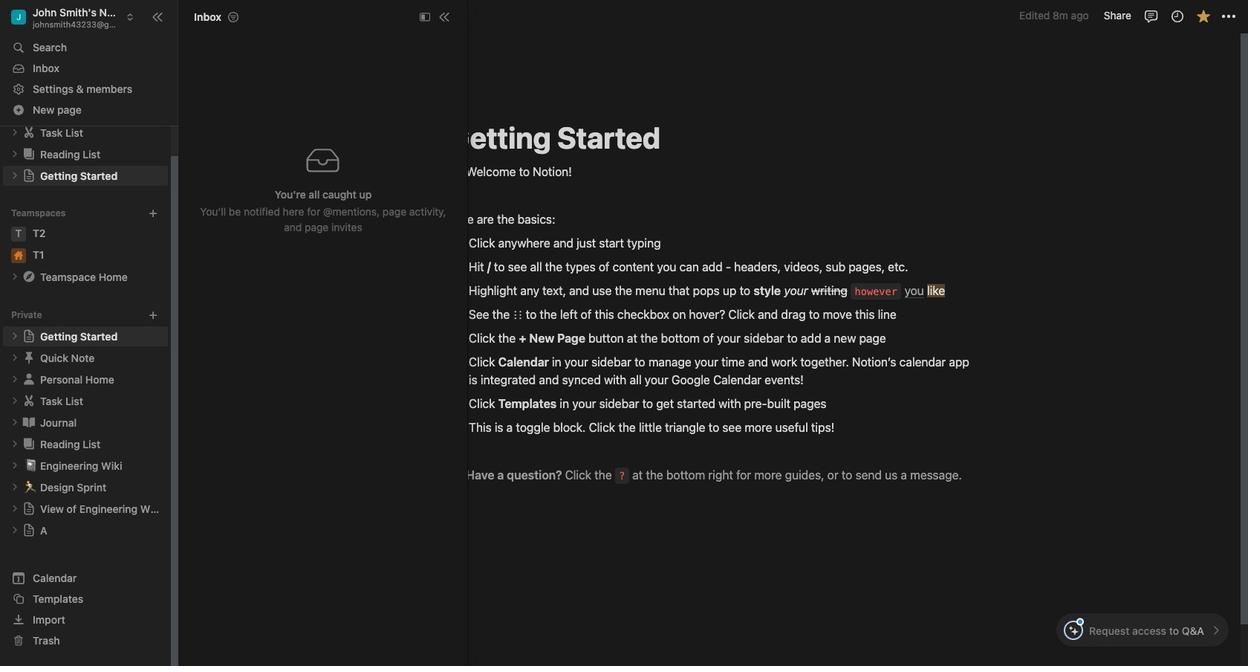 Task type: vqa. For each thing, say whether or not it's contained in the screenshot.
TAB LIST
no



Task type: describe. For each thing, give the bounding box(es) containing it.
change page icon image for 4th open icon from the bottom
[[22, 415, 36, 430]]

3 open image from the top
[[10, 440, 19, 449]]

change page icon image for 3rd open image from the top
[[22, 437, 36, 451]]

4 open image from the top
[[10, 461, 19, 470]]

7 open image from the top
[[10, 418, 19, 427]]

3 open image from the top
[[10, 171, 19, 180]]

9 open image from the top
[[10, 504, 19, 513]]

favorited image
[[1196, 9, 1211, 23]]

change page icon image for eighth open icon from the bottom of the page
[[22, 169, 36, 182]]

2 open image from the top
[[10, 150, 19, 159]]

change page icon image for second open image from the top
[[22, 330, 36, 343]]

change page icon image for 2nd open icon from the top of the page
[[22, 147, 36, 162]]

comments image
[[1144, 9, 1159, 23]]

change page icon image for sixth open icon from the top
[[22, 393, 36, 408]]



Task type: locate. For each thing, give the bounding box(es) containing it.
🏃 image
[[24, 478, 37, 495]]

5 open image from the top
[[10, 375, 19, 384]]

new teamspace image
[[148, 208, 158, 218]]

change page icon image for 1st open icon from the bottom of the page
[[22, 524, 36, 537]]

change page icon image for 6th open icon from the bottom
[[22, 372, 36, 387]]

change page icon image
[[22, 125, 36, 140], [22, 147, 36, 162], [22, 169, 36, 182], [22, 269, 36, 284], [22, 330, 36, 343], [22, 350, 36, 365], [22, 372, 36, 387], [22, 393, 36, 408], [22, 415, 36, 430], [22, 437, 36, 451], [22, 502, 36, 515], [22, 524, 36, 537]]

open image
[[10, 128, 19, 137], [10, 150, 19, 159], [10, 171, 19, 180], [10, 353, 19, 362], [10, 375, 19, 384], [10, 396, 19, 405], [10, 418, 19, 427], [10, 483, 19, 492], [10, 504, 19, 513], [10, 526, 19, 535]]

1 open image from the top
[[10, 272, 19, 281]]

change page icon image for second open icon from the bottom of the page
[[22, 502, 36, 515]]

change page icon image for tenth open icon from the bottom of the page
[[22, 125, 36, 140]]

6 open image from the top
[[10, 396, 19, 405]]

close sidebar image
[[152, 11, 164, 23]]

change page icon image for 7th open icon from the bottom
[[22, 350, 36, 365]]

4 open image from the top
[[10, 353, 19, 362]]

updates image
[[1170, 9, 1185, 23]]

close inbox image
[[439, 11, 450, 23]]

change page icon image for 1st open image from the top of the page
[[22, 269, 36, 284]]

10 open image from the top
[[10, 526, 19, 535]]

2 open image from the top
[[10, 332, 19, 341]]

open image
[[10, 272, 19, 281], [10, 332, 19, 341], [10, 440, 19, 449], [10, 461, 19, 470]]

turn on panel mode image
[[420, 12, 430, 22]]

filter notifications image
[[227, 11, 239, 23]]

📓 image
[[24, 457, 37, 474]]

8 open image from the top
[[10, 483, 19, 492]]

t image
[[11, 227, 26, 241]]

add a page image
[[148, 310, 158, 320]]

1 open image from the top
[[10, 128, 19, 137]]



